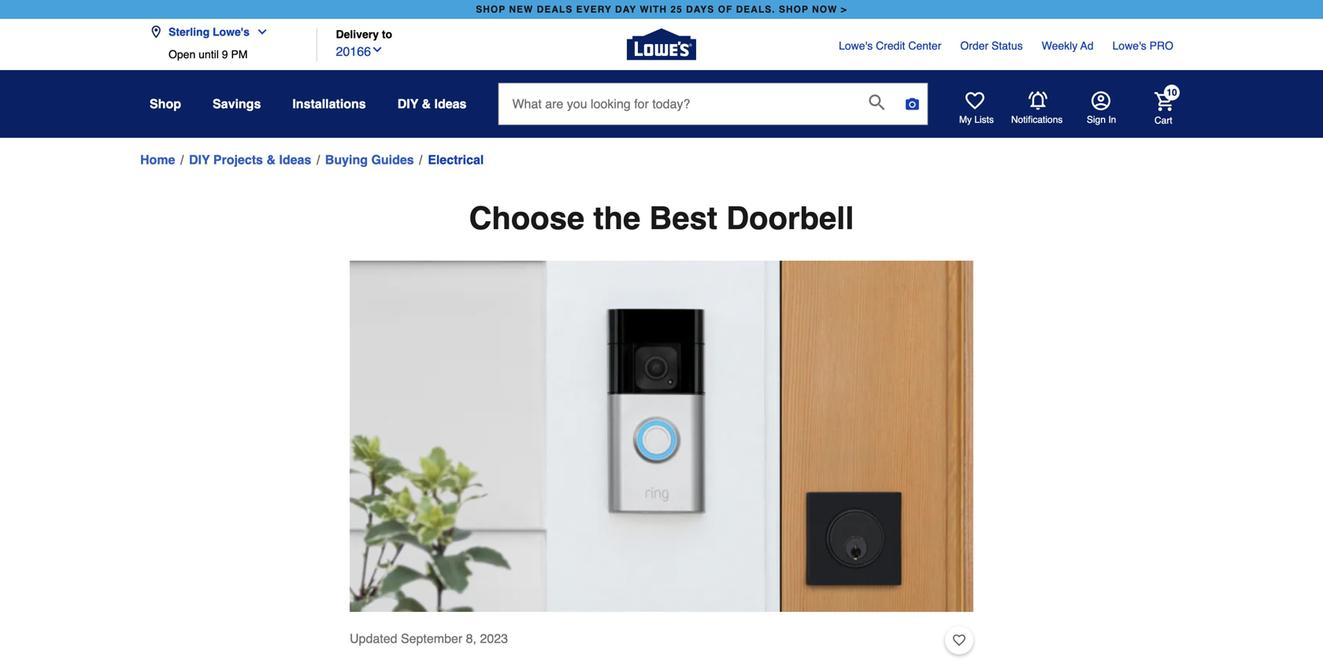 Task type: locate. For each thing, give the bounding box(es) containing it.
ideas inside button
[[435, 97, 467, 111]]

cart
[[1155, 115, 1173, 126]]

1 vertical spatial ideas
[[279, 152, 312, 167]]

9
[[222, 48, 228, 61]]

shop
[[150, 97, 181, 111]]

lowe's left pro
[[1113, 39, 1147, 52]]

1 vertical spatial &
[[267, 152, 276, 167]]

the
[[594, 200, 641, 236]]

diy inside button
[[398, 97, 419, 111]]

notifications
[[1012, 114, 1063, 125]]

& inside button
[[422, 97, 431, 111]]

installations button
[[293, 90, 366, 118]]

weekly
[[1042, 39, 1078, 52]]

order status link
[[961, 38, 1023, 54]]

lowe's left credit
[[839, 39, 873, 52]]

updated
[[350, 632, 398, 646]]

lowe's
[[213, 26, 250, 38], [839, 39, 873, 52], [1113, 39, 1147, 52]]

lowe's home improvement cart image
[[1155, 92, 1174, 111]]

diy & ideas
[[398, 97, 467, 111]]

camera image
[[905, 96, 921, 112]]

my lists link
[[960, 91, 995, 126]]

lowe's up 9
[[213, 26, 250, 38]]

chevron down image
[[250, 26, 269, 38]]

sign
[[1088, 114, 1106, 125]]

open
[[169, 48, 196, 61]]

home
[[140, 152, 175, 167]]

0 vertical spatial &
[[422, 97, 431, 111]]

lowe's home improvement lists image
[[966, 91, 985, 110]]

& right the projects
[[267, 152, 276, 167]]

every
[[577, 4, 612, 15]]

choose
[[469, 200, 585, 236]]

delivery
[[336, 28, 379, 41]]

center
[[909, 39, 942, 52]]

0 horizontal spatial ideas
[[279, 152, 312, 167]]

2 horizontal spatial lowe's
[[1113, 39, 1147, 52]]

day
[[615, 4, 637, 15]]

shop
[[476, 4, 506, 15], [779, 4, 809, 15]]

guides
[[372, 152, 414, 167]]

lowe's for lowe's pro
[[1113, 39, 1147, 52]]

ideas up electrical
[[435, 97, 467, 111]]

0 horizontal spatial diy
[[189, 152, 210, 167]]

diy inside "link"
[[189, 152, 210, 167]]

of
[[718, 4, 733, 15]]

search image
[[870, 95, 885, 110]]

best
[[650, 200, 718, 236]]

2 shop from the left
[[779, 4, 809, 15]]

in
[[1109, 114, 1117, 125]]

my
[[960, 114, 972, 125]]

deals
[[537, 4, 573, 15]]

ideas inside "link"
[[279, 152, 312, 167]]

diy up guides
[[398, 97, 419, 111]]

order
[[961, 39, 989, 52]]

sign in
[[1088, 114, 1117, 125]]

weekly ad
[[1042, 39, 1094, 52]]

diy
[[398, 97, 419, 111], [189, 152, 210, 167]]

1 vertical spatial diy
[[189, 152, 210, 167]]

shop left new
[[476, 4, 506, 15]]

0 vertical spatial ideas
[[435, 97, 467, 111]]

ideas left buying
[[279, 152, 312, 167]]

None search field
[[498, 83, 929, 140]]

open until 9 pm
[[169, 48, 248, 61]]

& up electrical
[[422, 97, 431, 111]]

1 horizontal spatial ideas
[[435, 97, 467, 111]]

lowe's credit center
[[839, 39, 942, 52]]

25
[[671, 4, 683, 15]]

delivery to
[[336, 28, 393, 41]]

1 horizontal spatial diy
[[398, 97, 419, 111]]

close-up of an exterior wood front door with a ring battery-operated doorbell. image
[[350, 261, 974, 612]]

0 horizontal spatial lowe's
[[213, 26, 250, 38]]

&
[[422, 97, 431, 111], [267, 152, 276, 167]]

diy left the projects
[[189, 152, 210, 167]]

ideas
[[435, 97, 467, 111], [279, 152, 312, 167]]

lists
[[975, 114, 995, 125]]

september
[[401, 632, 463, 646]]

lowe's for lowe's credit center
[[839, 39, 873, 52]]

sterling lowe's button
[[150, 16, 275, 48]]

location image
[[150, 26, 162, 38]]

shop left 'now'
[[779, 4, 809, 15]]

lowe's home improvement logo image
[[627, 10, 697, 79]]

20166 button
[[336, 41, 384, 61]]

0 horizontal spatial &
[[267, 152, 276, 167]]

now
[[813, 4, 838, 15]]

0 vertical spatial diy
[[398, 97, 419, 111]]

0 horizontal spatial shop
[[476, 4, 506, 15]]

1 horizontal spatial lowe's
[[839, 39, 873, 52]]

to
[[382, 28, 393, 41]]

1 horizontal spatial shop
[[779, 4, 809, 15]]

shop new deals every day with 25 days of deals. shop now > link
[[473, 0, 851, 19]]

10
[[1167, 87, 1178, 98]]

2023
[[480, 632, 508, 646]]

until
[[199, 48, 219, 61]]

1 horizontal spatial &
[[422, 97, 431, 111]]



Task type: vqa. For each thing, say whether or not it's contained in the screenshot.
Sign
yes



Task type: describe. For each thing, give the bounding box(es) containing it.
sterling lowe's
[[169, 26, 250, 38]]

lowe's home improvement account image
[[1092, 91, 1111, 110]]

buying guides
[[325, 152, 414, 167]]

buying
[[325, 152, 368, 167]]

savings
[[213, 97, 261, 111]]

buying guides link
[[325, 151, 414, 169]]

days
[[686, 4, 715, 15]]

doorbell
[[727, 200, 855, 236]]

installations
[[293, 97, 366, 111]]

sterling
[[169, 26, 210, 38]]

updated september 8, 2023
[[350, 632, 508, 646]]

lowe's pro link
[[1113, 38, 1174, 54]]

choose the best doorbell
[[469, 200, 855, 236]]

electrical link
[[428, 151, 484, 169]]

savings button
[[213, 90, 261, 118]]

order status
[[961, 39, 1023, 52]]

1 shop from the left
[[476, 4, 506, 15]]

ad
[[1081, 39, 1094, 52]]

lowe's home improvement notification center image
[[1029, 91, 1048, 110]]

with
[[640, 4, 668, 15]]

20166
[[336, 44, 371, 59]]

shop new deals every day with 25 days of deals. shop now >
[[476, 4, 848, 15]]

electrical
[[428, 152, 484, 167]]

diy for diy projects & ideas
[[189, 152, 210, 167]]

diy & ideas button
[[398, 90, 467, 118]]

lowe's inside button
[[213, 26, 250, 38]]

my lists
[[960, 114, 995, 125]]

lowe's pro
[[1113, 39, 1174, 52]]

chevron down image
[[371, 43, 384, 56]]

new
[[509, 4, 534, 15]]

diy for diy & ideas
[[398, 97, 419, 111]]

Search Query text field
[[499, 84, 857, 125]]

weekly ad link
[[1042, 38, 1094, 54]]

diy projects & ideas
[[189, 152, 312, 167]]

pm
[[231, 48, 248, 61]]

home link
[[140, 151, 175, 169]]

>
[[841, 4, 848, 15]]

pro
[[1150, 39, 1174, 52]]

heart outline image
[[954, 632, 966, 649]]

diy projects & ideas link
[[189, 151, 312, 169]]

lowe's credit center link
[[839, 38, 942, 54]]

sign in button
[[1088, 91, 1117, 126]]

credit
[[876, 39, 906, 52]]

shop button
[[150, 90, 181, 118]]

status
[[992, 39, 1023, 52]]

deals.
[[737, 4, 776, 15]]

& inside "link"
[[267, 152, 276, 167]]

projects
[[213, 152, 263, 167]]

8,
[[466, 632, 477, 646]]



